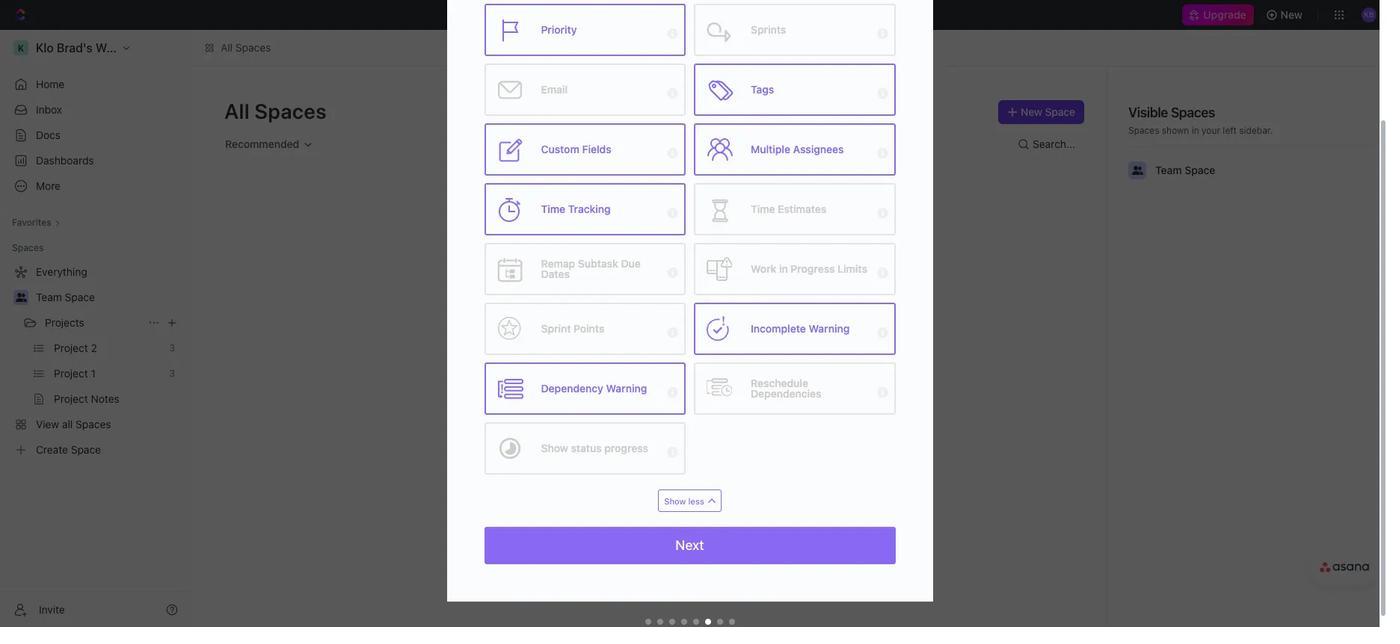 Task type: locate. For each thing, give the bounding box(es) containing it.
show left less in the bottom of the page
[[664, 496, 686, 506]]

show left status at the left bottom of page
[[541, 442, 568, 455]]

user group image
[[1132, 166, 1143, 175], [15, 293, 27, 302]]

1 vertical spatial warning
[[606, 382, 647, 395]]

custom fields
[[541, 143, 611, 156]]

0 horizontal spatial space
[[65, 291, 95, 304]]

next button
[[484, 527, 895, 565]]

0 vertical spatial space
[[1045, 105, 1075, 118]]

new
[[1281, 8, 1303, 21], [1021, 105, 1042, 118]]

work in progress limits
[[751, 262, 867, 275]]

all
[[221, 41, 233, 54], [224, 99, 250, 123], [618, 307, 629, 318]]

0 horizontal spatial in
[[779, 262, 788, 275]]

0 vertical spatial team
[[1155, 164, 1182, 176]]

0 vertical spatial team space
[[1155, 164, 1215, 176]]

1 vertical spatial team space
[[36, 291, 95, 304]]

new for new
[[1281, 8, 1303, 21]]

time left estimates
[[751, 203, 775, 215]]

custom
[[541, 143, 579, 156]]

search...
[[659, 8, 702, 21], [1033, 138, 1075, 150]]

dashboards
[[36, 154, 94, 167]]

sprint points
[[541, 322, 604, 335]]

projects link
[[45, 311, 142, 335]]

warning right dependency
[[606, 382, 647, 395]]

0 horizontal spatial show
[[541, 442, 568, 455]]

favorites button
[[6, 214, 66, 232]]

0 horizontal spatial time
[[541, 203, 565, 215]]

1 horizontal spatial user group image
[[1132, 166, 1143, 175]]

0 vertical spatial search...
[[659, 8, 702, 21]]

new button
[[1260, 3, 1312, 27]]

spaces inside sidebar navigation
[[12, 242, 44, 253]]

1 horizontal spatial team space
[[1155, 164, 1215, 176]]

1 horizontal spatial space
[[1045, 105, 1075, 118]]

2 vertical spatial space
[[65, 291, 95, 304]]

subtask
[[578, 257, 618, 270]]

0 vertical spatial new
[[1281, 8, 1303, 21]]

team space up the projects
[[36, 291, 95, 304]]

2 time from the left
[[751, 203, 775, 215]]

1 vertical spatial user group image
[[15, 293, 27, 302]]

tree containing team space
[[6, 260, 184, 462]]

visible spaces spaces shown in your left sidebar.
[[1128, 105, 1273, 136]]

tags
[[751, 83, 774, 96]]

team space
[[1155, 164, 1215, 176], [36, 291, 95, 304]]

tree
[[6, 260, 184, 462]]

0 horizontal spatial user group image
[[15, 293, 27, 302]]

upgrade link
[[1182, 4, 1254, 25]]

dependency warning
[[541, 382, 647, 395]]

remap subtask due dates
[[541, 257, 641, 280]]

in left your
[[1192, 125, 1199, 136]]

show
[[541, 442, 568, 455], [664, 496, 686, 506]]

show less button
[[658, 490, 721, 512]]

0 vertical spatial all
[[221, 41, 233, 54]]

0 horizontal spatial new
[[1021, 105, 1042, 118]]

0 horizontal spatial team
[[36, 291, 62, 304]]

team up the projects
[[36, 291, 62, 304]]

warning right incomplete
[[809, 322, 850, 335]]

1 horizontal spatial team
[[1155, 164, 1182, 176]]

space
[[1045, 105, 1075, 118], [1185, 164, 1215, 176], [65, 291, 95, 304]]

time left tracking
[[541, 203, 565, 215]]

0 horizontal spatial team space
[[36, 291, 95, 304]]

1 horizontal spatial search... button
[[1012, 132, 1084, 156]]

1 vertical spatial in
[[779, 262, 788, 275]]

1 vertical spatial team
[[36, 291, 62, 304]]

email
[[541, 83, 568, 96]]

search... button
[[493, 4, 850, 25], [1012, 132, 1084, 156]]

1 time from the left
[[541, 203, 565, 215]]

shown
[[1162, 125, 1189, 136]]

upgrade
[[1203, 8, 1246, 21]]

2 horizontal spatial space
[[1185, 164, 1215, 176]]

in right the work
[[779, 262, 788, 275]]

new space button
[[998, 100, 1084, 124]]

1 vertical spatial show
[[664, 496, 686, 506]]

1 horizontal spatial search...
[[1033, 138, 1075, 150]]

sprints
[[751, 23, 786, 36]]

progress
[[604, 442, 648, 455]]

remap
[[541, 257, 575, 270]]

team space down shown
[[1155, 164, 1215, 176]]

time
[[541, 203, 565, 215], [751, 203, 775, 215]]

1 vertical spatial new
[[1021, 105, 1042, 118]]

0 vertical spatial all spaces
[[221, 41, 271, 54]]

1 horizontal spatial in
[[1192, 125, 1199, 136]]

0 horizontal spatial warning
[[606, 382, 647, 395]]

0 vertical spatial user group image
[[1132, 166, 1143, 175]]

space inside tree
[[65, 291, 95, 304]]

user group image inside tree
[[15, 293, 27, 302]]

work
[[751, 262, 776, 275]]

1 vertical spatial space
[[1185, 164, 1215, 176]]

spaces
[[235, 41, 271, 54], [254, 99, 327, 123], [1171, 105, 1215, 120], [1128, 125, 1159, 136], [12, 242, 44, 253], [631, 307, 662, 318]]

your
[[1202, 125, 1220, 136]]

new inside button
[[1021, 105, 1042, 118]]

1 horizontal spatial time
[[751, 203, 775, 215]]

0 horizontal spatial search... button
[[493, 4, 850, 25]]

in
[[1192, 125, 1199, 136], [779, 262, 788, 275]]

0 vertical spatial warning
[[809, 322, 850, 335]]

favorites
[[12, 217, 51, 228]]

all spaces joined
[[618, 307, 690, 318]]

0 horizontal spatial search...
[[659, 8, 702, 21]]

1 horizontal spatial show
[[664, 496, 686, 506]]

1 horizontal spatial warning
[[809, 322, 850, 335]]

show for show status progress
[[541, 442, 568, 455]]

home link
[[6, 73, 184, 96]]

time for time tracking
[[541, 203, 565, 215]]

team
[[1155, 164, 1182, 176], [36, 291, 62, 304]]

new inside "button"
[[1281, 8, 1303, 21]]

inbox link
[[6, 98, 184, 122]]

1 vertical spatial search... button
[[1012, 132, 1084, 156]]

priority
[[541, 23, 577, 36]]

team down shown
[[1155, 164, 1182, 176]]

1 vertical spatial search...
[[1033, 138, 1075, 150]]

show inside button
[[664, 496, 686, 506]]

all spaces
[[221, 41, 271, 54], [224, 99, 327, 123]]

show less
[[664, 496, 704, 506]]

0 vertical spatial show
[[541, 442, 568, 455]]

warning
[[809, 322, 850, 335], [606, 382, 647, 395]]

dates
[[541, 268, 570, 280]]

projects
[[45, 316, 84, 329]]

1 horizontal spatial new
[[1281, 8, 1303, 21]]

dependency
[[541, 382, 603, 395]]

team space inside tree
[[36, 291, 95, 304]]

fields
[[582, 143, 611, 156]]

0 vertical spatial in
[[1192, 125, 1199, 136]]

dependencies
[[751, 387, 821, 400]]

tracking
[[568, 203, 611, 215]]



Task type: describe. For each thing, give the bounding box(es) containing it.
limits
[[838, 262, 867, 275]]

2 vertical spatial all
[[618, 307, 629, 318]]

less
[[688, 496, 704, 506]]

reschedule dependencies
[[751, 377, 821, 400]]

new space
[[1021, 105, 1075, 118]]

left
[[1223, 125, 1237, 136]]

reschedule
[[751, 377, 808, 390]]

docs link
[[6, 123, 184, 147]]

team space link
[[36, 286, 181, 310]]

points
[[574, 322, 604, 335]]

dashboards link
[[6, 149, 184, 173]]

incomplete warning
[[751, 322, 850, 335]]

team inside tree
[[36, 291, 62, 304]]

invite
[[39, 603, 65, 616]]

multiple
[[751, 143, 790, 156]]

show for show less
[[664, 496, 686, 506]]

time tracking
[[541, 203, 611, 215]]

warning for dependency warning
[[606, 382, 647, 395]]

estimates
[[778, 203, 826, 215]]

home
[[36, 78, 64, 90]]

new for new space
[[1021, 105, 1042, 118]]

show status progress
[[541, 442, 648, 455]]

progress
[[791, 262, 835, 275]]

1 vertical spatial all spaces
[[224, 99, 327, 123]]

assignees
[[793, 143, 844, 156]]

sidebar.
[[1239, 125, 1273, 136]]

multiple assignees
[[751, 143, 844, 156]]

visible
[[1128, 105, 1168, 120]]

status
[[571, 442, 602, 455]]

incomplete
[[751, 322, 806, 335]]

0 vertical spatial search... button
[[493, 4, 850, 25]]

tree inside sidebar navigation
[[6, 260, 184, 462]]

due
[[621, 257, 641, 270]]

sprint
[[541, 322, 571, 335]]

docs
[[36, 129, 61, 141]]

joined
[[665, 307, 690, 318]]

space inside button
[[1045, 105, 1075, 118]]

time estimates
[[751, 203, 826, 215]]

in inside the visible spaces spaces shown in your left sidebar.
[[1192, 125, 1199, 136]]

1 vertical spatial all
[[224, 99, 250, 123]]

sidebar navigation
[[0, 30, 191, 627]]

warning for incomplete warning
[[809, 322, 850, 335]]

time for time estimates
[[751, 203, 775, 215]]

inbox
[[36, 103, 62, 116]]

next
[[675, 538, 704, 553]]



Task type: vqa. For each thing, say whether or not it's contained in the screenshot.
Team Space
yes



